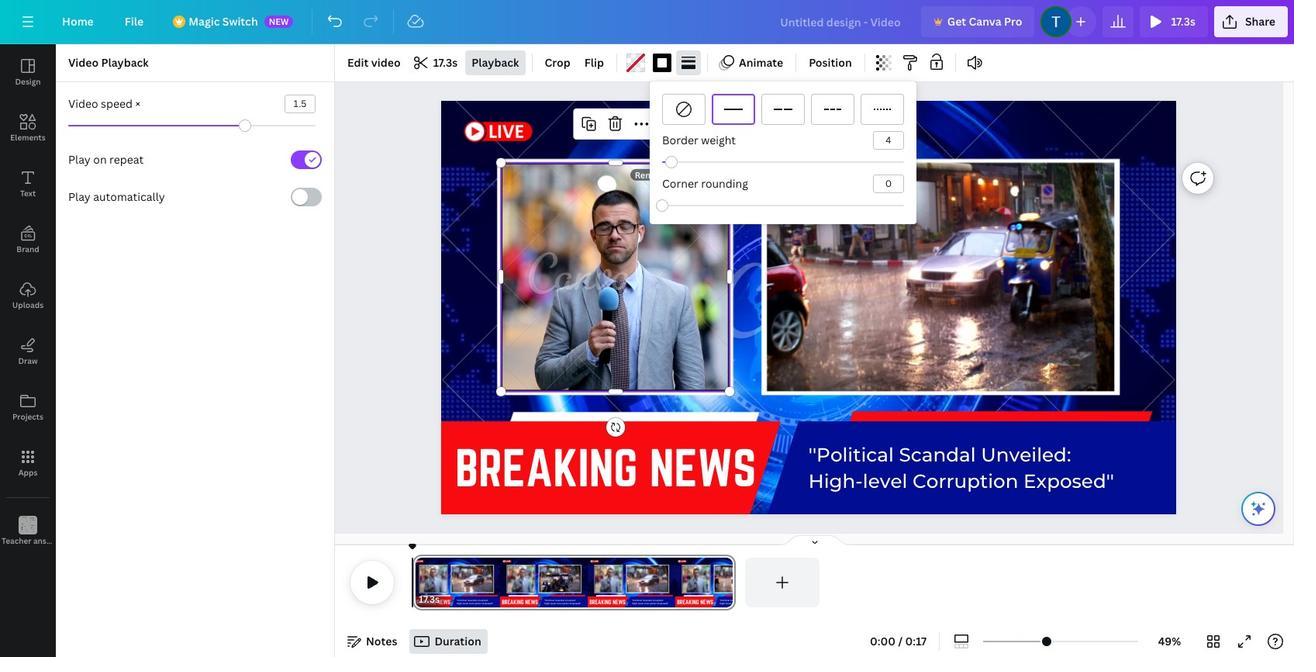 Task type: vqa. For each thing, say whether or not it's contained in the screenshot.
17.3s in Main menu bar
yes



Task type: locate. For each thing, give the bounding box(es) containing it.
17.3s button left page title text field
[[419, 592, 440, 608]]

home link
[[50, 6, 106, 37]]

2 play from the top
[[68, 189, 91, 204]]

1 play from the top
[[68, 152, 91, 167]]

video down home link
[[68, 55, 99, 70]]

1 horizontal spatial playback
[[472, 55, 519, 70]]

border
[[663, 133, 699, 147]]

uploads
[[12, 299, 44, 310]]

Page title text field
[[447, 592, 453, 608]]

17.3s
[[1172, 14, 1196, 29], [433, 55, 458, 70], [419, 593, 440, 606]]

switch
[[223, 14, 258, 29]]

text button
[[0, 156, 56, 212]]

0 vertical spatial 17.3s button
[[1141, 6, 1209, 37]]

17.3s left playback dropdown button
[[433, 55, 458, 70]]

play left on
[[68, 152, 91, 167]]

playback button
[[466, 50, 526, 75]]

''political scandal unveiled: high-level corruption exposed''
[[809, 443, 1115, 493]]

breaking
[[456, 440, 638, 496]]

remove watermarks button
[[631, 169, 724, 181]]

apps button
[[0, 435, 56, 491]]

automatically
[[93, 189, 165, 204]]

Solid button
[[712, 94, 756, 125]]

play on repeat
[[68, 152, 144, 167]]

playback down file dropdown button at the left of page
[[101, 55, 149, 70]]

hide pages image
[[778, 535, 852, 547]]

weight
[[702, 133, 736, 147]]

keys
[[62, 535, 79, 546]]

Border weight text field
[[874, 132, 904, 149]]

17.3s button
[[1141, 6, 1209, 37], [409, 50, 464, 75], [419, 592, 440, 608]]

17.3s for 17.3s button in main menu bar
[[1172, 14, 1196, 29]]

1 vertical spatial play
[[68, 189, 91, 204]]

playback
[[101, 55, 149, 70], [472, 55, 519, 70]]

17.3s button inside main menu bar
[[1141, 6, 1209, 37]]

2 playback from the left
[[472, 55, 519, 70]]

uploads button
[[0, 268, 56, 324]]

0 vertical spatial play
[[68, 152, 91, 167]]

animate button
[[715, 50, 790, 75]]

play down play on repeat on the top of page
[[68, 189, 91, 204]]

Video speed × text field
[[286, 95, 315, 113]]

remove watermarks
[[635, 169, 719, 181]]

play
[[68, 152, 91, 167], [68, 189, 91, 204]]

unveiled:
[[982, 443, 1072, 466]]

×
[[135, 96, 141, 111]]

1 video from the top
[[68, 55, 99, 70]]

playback left crop
[[472, 55, 519, 70]]

1 vertical spatial video
[[68, 96, 98, 111]]

speed
[[101, 96, 133, 111]]

teacher
[[2, 535, 31, 546]]

video for video playback
[[68, 55, 99, 70]]

play for play automatically
[[68, 189, 91, 204]]

17.3s left share dropdown button
[[1172, 14, 1196, 29]]

video
[[68, 55, 99, 70], [68, 96, 98, 111]]

0 vertical spatial video
[[68, 55, 99, 70]]

crop
[[545, 55, 571, 70]]

2 vertical spatial 17.3s
[[419, 593, 440, 606]]

apps
[[18, 467, 38, 478]]

trimming, start edge slider
[[413, 558, 427, 608]]

notes button
[[341, 629, 404, 654]]

watermarks
[[671, 169, 719, 181]]

0 vertical spatial 17.3s
[[1172, 14, 1196, 29]]

;
[[27, 537, 29, 547]]

17.3s button left share dropdown button
[[1141, 6, 1209, 37]]

design
[[15, 76, 41, 87]]

17.3s left page title text field
[[419, 593, 440, 606]]

0 horizontal spatial playback
[[101, 55, 149, 70]]

49% button
[[1145, 629, 1196, 654]]

position
[[809, 55, 853, 70]]

video playback
[[68, 55, 149, 70]]

get canva pro button
[[922, 6, 1035, 37]]

remove
[[635, 169, 669, 181]]

corner
[[663, 176, 699, 191]]

elements
[[10, 132, 46, 143]]

get canva pro
[[948, 14, 1023, 29]]

magic
[[189, 14, 220, 29]]

projects
[[12, 411, 43, 422]]

17.3s inside main menu bar
[[1172, 14, 1196, 29]]

projects button
[[0, 379, 56, 435]]

rounding
[[702, 176, 749, 191]]

canva assistant image
[[1250, 500, 1269, 518]]

trimming, end edge slider
[[722, 558, 736, 608]]

edit video button
[[341, 50, 407, 75]]

video left 'speed'
[[68, 96, 98, 111]]

high-
[[809, 470, 864, 493]]

2 video from the top
[[68, 96, 98, 111]]

on
[[93, 152, 107, 167]]

1 vertical spatial 17.3s
[[433, 55, 458, 70]]

elements button
[[0, 100, 56, 156]]

2 vertical spatial 17.3s button
[[419, 592, 440, 608]]

position button
[[803, 50, 859, 75]]

17.3s button right video
[[409, 50, 464, 75]]

/
[[899, 634, 903, 649]]

notes
[[366, 634, 398, 649]]

17.3s for middle 17.3s button
[[433, 55, 458, 70]]



Task type: describe. For each thing, give the bounding box(es) containing it.
text
[[20, 188, 36, 199]]

draw button
[[0, 324, 56, 379]]

49%
[[1159, 634, 1182, 649]]

canva
[[969, 14, 1002, 29]]

1 playback from the left
[[101, 55, 149, 70]]

Long dashes button
[[762, 94, 805, 125]]

news
[[650, 440, 757, 496]]

get
[[948, 14, 967, 29]]

pro
[[1005, 14, 1023, 29]]

repeat
[[109, 152, 144, 167]]

answer
[[33, 535, 60, 546]]

no color image
[[627, 54, 646, 72]]

Short dashes button
[[812, 94, 855, 125]]

video playback element
[[56, 82, 348, 225]]

animate
[[739, 55, 784, 70]]

side panel tab list
[[0, 44, 79, 559]]

0:00 / 0:17
[[871, 634, 927, 649]]

edit video
[[348, 55, 401, 70]]

Design title text field
[[768, 6, 915, 37]]

magic switch
[[189, 14, 258, 29]]

brand button
[[0, 212, 56, 268]]

design button
[[0, 44, 56, 100]]

duration button
[[410, 629, 488, 654]]

file button
[[112, 6, 156, 37]]

Corner rounding text field
[[874, 175, 904, 192]]

file
[[125, 14, 144, 29]]

exposed''
[[1024, 470, 1115, 493]]

corruption
[[913, 470, 1019, 493]]

brand
[[17, 244, 39, 254]]

flip
[[585, 55, 604, 70]]

play automatically
[[68, 189, 165, 204]]

video
[[371, 55, 401, 70]]

Dots button
[[861, 94, 905, 125]]

flip button
[[579, 50, 611, 75]]

corner rounding
[[663, 176, 749, 191]]

teacher answer keys
[[2, 535, 79, 546]]

edit
[[348, 55, 369, 70]]

breaking news
[[456, 440, 757, 496]]

scandal
[[900, 443, 977, 466]]

1 vertical spatial 17.3s button
[[409, 50, 464, 75]]

new
[[269, 16, 289, 27]]

duration
[[435, 634, 482, 649]]

''political
[[809, 443, 895, 466]]

0:17
[[906, 634, 927, 649]]

No border button
[[663, 94, 706, 125]]

border weight
[[663, 133, 736, 147]]

main menu bar
[[0, 0, 1295, 44]]

home
[[62, 14, 94, 29]]

draw
[[18, 355, 38, 366]]

playback inside dropdown button
[[472, 55, 519, 70]]

level
[[864, 470, 908, 493]]

0:00
[[871, 634, 896, 649]]

share
[[1246, 14, 1276, 29]]

#000000 image
[[653, 54, 672, 72]]

play for play on repeat
[[68, 152, 91, 167]]

crop button
[[539, 50, 577, 75]]

video for video speed ×
[[68, 96, 98, 111]]

video speed ×
[[68, 96, 141, 111]]

share button
[[1215, 6, 1289, 37]]



